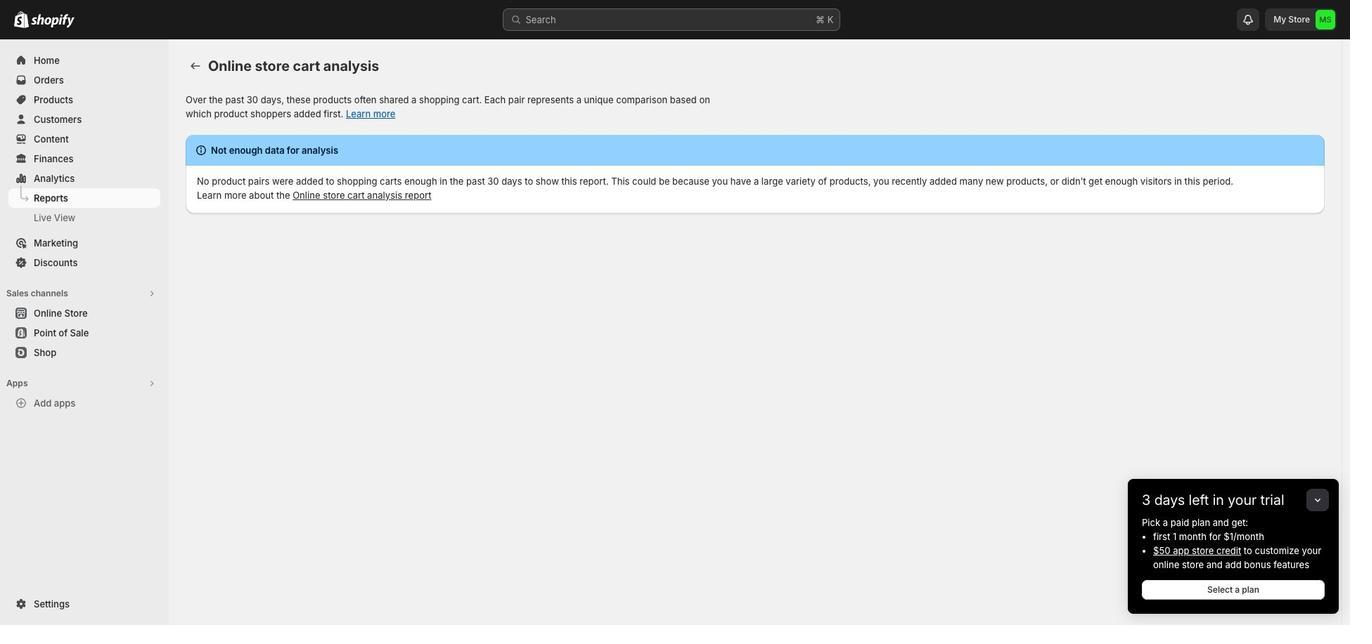 Task type: vqa. For each thing, say whether or not it's contained in the screenshot.
'Orders'
no



Task type: locate. For each thing, give the bounding box(es) containing it.
my store image
[[1316, 10, 1335, 30]]

shopify image
[[14, 11, 29, 28], [31, 14, 75, 28]]



Task type: describe. For each thing, give the bounding box(es) containing it.
1 horizontal spatial shopify image
[[31, 14, 75, 28]]

0 horizontal spatial shopify image
[[14, 11, 29, 28]]



